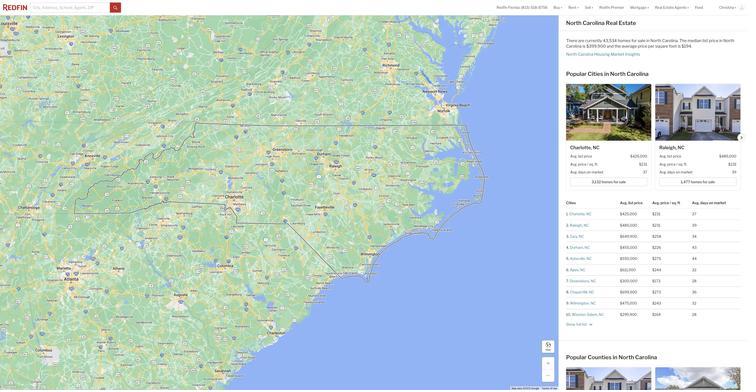 Task type: vqa. For each thing, say whether or not it's contained in the screenshot.
'Feed' to the bottom
no



Task type: describe. For each thing, give the bounding box(es) containing it.
2 . raleigh, nc
[[566, 224, 589, 228]]

475,000
[[622, 302, 637, 306]]

$194.
[[682, 44, 692, 49]]

▾ for sell ▾
[[592, 5, 593, 10]]

real estate agents ▾ link
[[655, 0, 689, 15]]

ft
[[677, 201, 680, 205]]

the
[[679, 38, 687, 43]]

sale for charlotte, nc
[[619, 180, 626, 184]]

asheville, nc link
[[570, 257, 592, 261]]

apex, nc link
[[570, 268, 585, 273]]

there are currently 43,534 homes for sale in north carolina. the median list price in north carolina is $399,900 and the average price per square foot is $194.
[[566, 38, 734, 49]]

9
[[566, 302, 569, 306]]

1,477 homes for sale
[[681, 180, 715, 184]]

show full list
[[566, 323, 588, 327]]

apex,
[[570, 268, 579, 273]]

terms of use
[[542, 388, 557, 391]]

243
[[654, 302, 661, 306]]

rent ▾ button
[[568, 0, 579, 15]]

164
[[654, 313, 661, 317]]

28 for 173
[[692, 279, 697, 284]]

455,000
[[622, 246, 637, 250]]

charlotte, nc
[[570, 145, 600, 150]]

avg. price / sq. ft
[[652, 201, 680, 205]]

32 for 243
[[692, 302, 696, 306]]

redfin florida: (813)-518-8756
[[497, 5, 548, 10]]

list inside show full list link
[[582, 323, 587, 327]]

raleigh, nc
[[659, 145, 684, 150]]

▾ for buy ▾
[[561, 5, 562, 10]]

$ 300,000
[[620, 279, 637, 284]]

wilmington,
[[570, 302, 590, 306]]

avg. list price for raleigh,
[[659, 154, 681, 159]]

0 horizontal spatial real
[[606, 20, 618, 26]]

cities inside button
[[566, 201, 576, 205]]

28 for 164
[[692, 313, 697, 317]]

redfin for redfin premier
[[599, 5, 610, 10]]

north carolina housing market insights
[[566, 52, 640, 57]]

homes inside there are currently 43,534 homes for sale in north carolina. the median list price in north carolina is $399,900 and the average price per square foot is $194.
[[618, 38, 631, 43]]

0 horizontal spatial estate
[[619, 20, 636, 26]]

greensboro, nc link
[[570, 279, 596, 284]]

rent ▾
[[568, 5, 579, 10]]

43
[[692, 246, 697, 250]]

homes for charlotte, nc
[[602, 180, 613, 184]]

7
[[566, 279, 568, 284]]

8 . chapel hill, nc
[[566, 291, 594, 295]]

mortgage ▾ button
[[627, 0, 652, 15]]

median
[[688, 38, 702, 43]]

1 vertical spatial 425,000
[[622, 212, 637, 217]]

durham, nc link
[[570, 246, 590, 250]]

list inside there are currently 43,534 homes for sale in north carolina. the median list price in north carolina is $399,900 and the average price per square foot is $194.
[[703, 38, 708, 43]]

173
[[654, 279, 660, 284]]

cary,
[[570, 235, 578, 239]]

0 horizontal spatial 37
[[643, 170, 647, 175]]

550,000
[[622, 257, 637, 261]]

1 is from the left
[[583, 44, 586, 49]]

. for 2
[[568, 224, 569, 228]]

greensboro,
[[570, 279, 590, 284]]

3 . cary, nc
[[566, 235, 584, 239]]

homes for raleigh, nc
[[691, 180, 702, 184]]

. for 6
[[569, 268, 569, 273]]

days inside 'button'
[[700, 201, 708, 205]]

. for 7
[[568, 279, 569, 284]]

. for 4
[[568, 246, 569, 250]]

avg. list price for charlotte,
[[570, 154, 592, 159]]

3,132 homes for sale
[[592, 180, 626, 184]]

34
[[692, 235, 697, 239]]

0 vertical spatial cities
[[588, 71, 603, 77]]

avg. days on market inside avg. days on market 'button'
[[692, 201, 726, 205]]

google image
[[1, 384, 18, 391]]

redfin premier
[[599, 5, 624, 10]]

/ for raleigh,
[[676, 162, 678, 167]]

florida:
[[508, 5, 520, 10]]

popular for popular counties in
[[566, 355, 587, 361]]

sale inside there are currently 43,534 homes for sale in north carolina. the median list price in north carolina is $399,900 and the average price per square foot is $194.
[[638, 38, 645, 43]]

32 for 244
[[692, 268, 696, 273]]

christina
[[719, 5, 734, 10]]

premier
[[611, 5, 624, 10]]

redfin for redfin florida: (813)-518-8756
[[497, 5, 508, 10]]

market inside 'button'
[[714, 201, 726, 205]]

currently
[[585, 38, 602, 43]]

300,000
[[622, 279, 637, 284]]

housing
[[594, 52, 610, 57]]

▾ for christina ▾
[[735, 5, 736, 10]]

sq. for charlotte,
[[589, 162, 594, 167]]

244
[[654, 268, 661, 273]]

8756
[[538, 5, 548, 10]]

0 vertical spatial charlotte,
[[570, 145, 592, 150]]

photo of home in charlotte, nc image
[[566, 84, 651, 141]]

0 vertical spatial $ 425,000
[[630, 154, 647, 159]]

days for raleigh,
[[667, 170, 675, 175]]

cities button
[[566, 198, 620, 209]]

sq. for raleigh,
[[678, 162, 683, 167]]

0 vertical spatial 39
[[732, 170, 736, 175]]

City, Address, School, Agent, ZIP search field
[[30, 3, 110, 13]]

. for 10
[[570, 313, 571, 317]]

market
[[611, 52, 624, 57]]

chapel
[[570, 291, 582, 295]]

on inside 'button'
[[709, 201, 713, 205]]

avg. inside avg. price / sq. ft button
[[652, 201, 660, 205]]

photo of home in wake county image
[[566, 368, 651, 391]]

map for map data ©2023 google
[[512, 388, 517, 391]]

of
[[550, 388, 552, 391]]

$399,900
[[586, 44, 606, 49]]

popular for popular cities in
[[566, 71, 587, 77]]

$ 649,900
[[620, 235, 637, 239]]

3
[[566, 235, 568, 239]]

winston-salem, nc link
[[572, 313, 604, 317]]

299,900
[[622, 313, 637, 317]]

wilmington, nc link
[[570, 302, 596, 306]]

mortgage ▾ button
[[630, 0, 649, 15]]

map button
[[542, 341, 555, 354]]

days for charlotte,
[[578, 170, 586, 175]]

insights
[[625, 52, 640, 57]]

611,000
[[622, 268, 636, 273]]

0 horizontal spatial 39
[[692, 224, 697, 228]]

avg. days on market for raleigh,
[[659, 170, 693, 175]]

10
[[566, 313, 570, 317]]



Task type: locate. For each thing, give the bounding box(es) containing it.
1 horizontal spatial real
[[655, 5, 662, 10]]

1 vertical spatial 28
[[692, 313, 697, 317]]

0 horizontal spatial days
[[578, 170, 586, 175]]

1 horizontal spatial avg. price / sq. ft.
[[659, 162, 687, 167]]

0 horizontal spatial cities
[[566, 201, 576, 205]]

0 vertical spatial 28
[[692, 279, 697, 284]]

estate left agents
[[663, 5, 674, 10]]

avg. price / sq. ft button
[[652, 198, 692, 209]]

carolina inside there are currently 43,534 homes for sale in north carolina. the median list price in north carolina is $399,900 and the average price per square foot is $194.
[[566, 44, 582, 49]]

28 up 36
[[692, 279, 697, 284]]

▾ right sell
[[592, 5, 593, 10]]

. for 9
[[569, 302, 569, 306]]

1 vertical spatial $ 425,000
[[620, 212, 637, 217]]

2 horizontal spatial for
[[703, 180, 708, 184]]

nc
[[593, 145, 600, 150], [678, 145, 684, 150], [586, 212, 592, 217], [584, 224, 589, 228], [579, 235, 584, 239], [585, 246, 590, 250], [587, 257, 592, 261], [580, 268, 585, 273], [591, 279, 596, 284], [589, 291, 594, 295], [591, 302, 596, 306], [599, 313, 604, 317]]

mortgage
[[630, 5, 647, 10]]

/ down charlotte, nc
[[587, 162, 588, 167]]

sell ▾ button
[[585, 0, 593, 15]]

2 horizontal spatial days
[[700, 201, 708, 205]]

redfin
[[497, 5, 508, 10], [599, 5, 610, 10]]

$ 425,000
[[630, 154, 647, 159], [620, 212, 637, 217]]

ft. for charlotte, nc
[[595, 162, 598, 167]]

days down 1,477 homes for sale
[[700, 201, 708, 205]]

0 vertical spatial map
[[546, 349, 551, 352]]

. up 2
[[568, 212, 569, 217]]

1 redfin from the left
[[497, 5, 508, 10]]

sq. up 1,477 in the right of the page
[[678, 162, 683, 167]]

▾
[[561, 5, 562, 10], [577, 5, 579, 10], [592, 5, 593, 10], [647, 5, 649, 10], [687, 5, 689, 10], [735, 5, 736, 10]]

1 horizontal spatial homes
[[618, 38, 631, 43]]

. left raleigh, nc link
[[568, 224, 569, 228]]

avg. list price button
[[620, 198, 652, 209]]

1 horizontal spatial /
[[670, 201, 671, 205]]

0 horizontal spatial avg. price / sq. ft.
[[570, 162, 598, 167]]

2 avg. price / sq. ft. from the left
[[659, 162, 687, 167]]

on for charlotte,
[[587, 170, 591, 175]]

redfin inside button
[[599, 5, 610, 10]]

▾ for mortgage ▾
[[647, 5, 649, 10]]

feed button
[[692, 0, 716, 15]]

1
[[566, 212, 568, 217]]

salem,
[[587, 313, 598, 317]]

average
[[622, 44, 637, 49]]

avg. list price inside button
[[620, 201, 643, 205]]

6 . apex, nc
[[566, 268, 585, 273]]

estate down premier
[[619, 20, 636, 26]]

real estate agents ▾
[[655, 5, 689, 10]]

.
[[568, 212, 569, 217], [568, 224, 569, 228], [568, 235, 569, 239], [568, 246, 569, 250], [568, 257, 569, 261], [569, 268, 569, 273], [568, 279, 569, 284], [569, 291, 569, 295], [569, 302, 569, 306], [570, 313, 571, 317]]

0 horizontal spatial homes
[[602, 180, 613, 184]]

1 horizontal spatial redfin
[[599, 5, 610, 10]]

0 horizontal spatial redfin
[[497, 5, 508, 10]]

. left durham,
[[568, 246, 569, 250]]

on
[[587, 170, 591, 175], [676, 170, 680, 175], [709, 201, 713, 205]]

1 horizontal spatial 485,000
[[721, 154, 736, 159]]

. for 1
[[568, 212, 569, 217]]

0 horizontal spatial avg. list price
[[570, 154, 592, 159]]

$ 273
[[652, 291, 661, 295]]

5 . asheville, nc
[[566, 257, 592, 261]]

ft. for raleigh, nc
[[684, 162, 687, 167]]

1 vertical spatial charlotte,
[[569, 212, 586, 217]]

1 horizontal spatial cities
[[588, 71, 603, 77]]

0 vertical spatial raleigh,
[[659, 145, 677, 150]]

days
[[578, 170, 586, 175], [667, 170, 675, 175], [700, 201, 708, 205]]

32 down 36
[[692, 302, 696, 306]]

649,900
[[622, 235, 637, 239]]

2 horizontal spatial sale
[[708, 180, 715, 184]]

days down raleigh, nc
[[667, 170, 675, 175]]

estate inside dropdown button
[[663, 5, 674, 10]]

0 vertical spatial 425,000
[[632, 154, 647, 159]]

2 ▾ from the left
[[577, 5, 579, 10]]

273
[[654, 291, 661, 295]]

market for raleigh, nc
[[681, 170, 693, 175]]

list inside avg. list price button
[[628, 201, 633, 205]]

next image
[[740, 136, 743, 139]]

1 32 from the top
[[692, 268, 696, 273]]

1 horizontal spatial $ 485,000
[[719, 154, 736, 159]]

$ 173
[[652, 279, 660, 284]]

$ 485,000 for 231
[[719, 154, 736, 159]]

for right 1,477 in the right of the page
[[703, 180, 708, 184]]

1 vertical spatial popular
[[566, 355, 587, 361]]

asheville,
[[570, 257, 586, 261]]

2 32 from the top
[[692, 302, 696, 306]]

1 horizontal spatial sale
[[638, 38, 645, 43]]

1 vertical spatial 32
[[692, 302, 696, 306]]

buy ▾ button
[[554, 0, 562, 15]]

square
[[655, 44, 668, 49]]

1 horizontal spatial is
[[678, 44, 681, 49]]

days down charlotte, nc
[[578, 170, 586, 175]]

for inside there are currently 43,534 homes for sale in north carolina. the median list price in north carolina is $399,900 and the average price per square foot is $194.
[[631, 38, 637, 43]]

market for charlotte, nc
[[592, 170, 603, 175]]

0 vertical spatial real
[[655, 5, 662, 10]]

durham,
[[570, 246, 584, 250]]

3 ▾ from the left
[[592, 5, 593, 10]]

1 vertical spatial cities
[[566, 201, 576, 205]]

4 . durham, nc
[[566, 246, 590, 250]]

1 horizontal spatial sq.
[[672, 201, 677, 205]]

1 horizontal spatial raleigh,
[[659, 145, 677, 150]]

6 ▾ from the left
[[735, 5, 736, 10]]

. left chapel
[[569, 291, 569, 295]]

2 horizontal spatial /
[[676, 162, 678, 167]]

2 is from the left
[[678, 44, 681, 49]]

ft. up 1,477 in the right of the page
[[684, 162, 687, 167]]

redfin left premier
[[599, 5, 610, 10]]

homes
[[618, 38, 631, 43], [602, 180, 613, 184], [691, 180, 702, 184]]

north carolina real estate
[[566, 20, 636, 26]]

$ 699,500
[[620, 291, 637, 295]]

photo of home in raleigh, nc image
[[655, 84, 741, 141]]

ft.
[[595, 162, 598, 167], [684, 162, 687, 167]]

sell ▾ button
[[582, 0, 596, 15]]

avg. inside avg. days on market 'button'
[[692, 201, 700, 205]]

9 . wilmington, nc
[[566, 302, 596, 306]]

▾ right 'buy'
[[561, 5, 562, 10]]

275
[[654, 257, 661, 261]]

avg. days on market for charlotte,
[[570, 170, 603, 175]]

1 vertical spatial 39
[[692, 224, 697, 228]]

0 horizontal spatial market
[[592, 170, 603, 175]]

cities up '1'
[[566, 201, 576, 205]]

3,132
[[592, 180, 601, 184]]

2 redfin from the left
[[599, 5, 610, 10]]

$ 275
[[652, 257, 661, 261]]

cities down the housing
[[588, 71, 603, 77]]

2 ft. from the left
[[684, 162, 687, 167]]

2 horizontal spatial on
[[709, 201, 713, 205]]

cary, nc link
[[570, 235, 584, 239]]

is right foot
[[678, 44, 681, 49]]

sale for raleigh, nc
[[708, 180, 715, 184]]

$ 231
[[639, 162, 647, 167], [728, 162, 736, 167], [652, 212, 660, 217], [652, 224, 660, 228]]

/ down raleigh, nc
[[676, 162, 678, 167]]

google
[[531, 388, 539, 391]]

map
[[546, 349, 551, 352], [512, 388, 517, 391]]

is down 'are'
[[583, 44, 586, 49]]

28 down 36
[[692, 313, 697, 317]]

©2023
[[523, 388, 531, 391]]

0 horizontal spatial sq.
[[589, 162, 594, 167]]

and
[[607, 44, 614, 49]]

▾ right christina
[[735, 5, 736, 10]]

0 horizontal spatial sale
[[619, 180, 626, 184]]

avg. price / sq. ft. for charlotte,
[[570, 162, 598, 167]]

buy ▾ button
[[551, 0, 565, 15]]

1 horizontal spatial 39
[[732, 170, 736, 175]]

1 ft. from the left
[[595, 162, 598, 167]]

/ inside button
[[670, 201, 671, 205]]

the
[[615, 44, 621, 49]]

1 vertical spatial estate
[[619, 20, 636, 26]]

▾ right rent
[[577, 5, 579, 10]]

map region
[[0, 0, 589, 391]]

0 vertical spatial popular
[[566, 71, 587, 77]]

terms
[[542, 388, 549, 391]]

. left asheville,
[[568, 257, 569, 261]]

1 horizontal spatial days
[[667, 170, 675, 175]]

▾ right agents
[[687, 5, 689, 10]]

avg. inside avg. list price button
[[620, 201, 628, 205]]

0 horizontal spatial on
[[587, 170, 591, 175]]

0 horizontal spatial raleigh,
[[570, 224, 583, 228]]

485,000
[[721, 154, 736, 159], [622, 224, 637, 228]]

redfin left the florida:
[[497, 5, 508, 10]]

/
[[587, 162, 588, 167], [676, 162, 678, 167], [670, 201, 671, 205]]

hill,
[[582, 291, 588, 295]]

real inside real estate agents ▾ link
[[655, 5, 662, 10]]

1 horizontal spatial on
[[676, 170, 680, 175]]

avg. days on market down 1,477 homes for sale
[[692, 201, 726, 205]]

0 horizontal spatial is
[[583, 44, 586, 49]]

1 vertical spatial map
[[512, 388, 517, 391]]

ft. up 3,132
[[595, 162, 598, 167]]

avg. days on market up 3,132
[[570, 170, 603, 175]]

north
[[566, 20, 582, 26], [650, 38, 661, 43], [723, 38, 734, 43], [566, 52, 577, 57], [610, 71, 626, 77], [619, 355, 634, 361]]

real right mortgage ▾
[[655, 5, 662, 10]]

$ 243
[[652, 302, 661, 306]]

. left the greensboro,
[[568, 279, 569, 284]]

0 horizontal spatial /
[[587, 162, 588, 167]]

1 vertical spatial 485,000
[[622, 224, 637, 228]]

2 horizontal spatial sq.
[[678, 162, 683, 167]]

43,534
[[603, 38, 617, 43]]

32 down 44
[[692, 268, 696, 273]]

homes right 3,132
[[602, 180, 613, 184]]

4 ▾ from the left
[[647, 5, 649, 10]]

5 ▾ from the left
[[687, 5, 689, 10]]

6
[[566, 268, 569, 273]]

for for raleigh, nc
[[703, 180, 708, 184]]

2
[[566, 224, 568, 228]]

0 vertical spatial $ 485,000
[[719, 154, 736, 159]]

/ left ft
[[670, 201, 671, 205]]

2 popular from the top
[[566, 355, 587, 361]]

1 vertical spatial real
[[606, 20, 618, 26]]

. left cary,
[[568, 235, 569, 239]]

1 ▾ from the left
[[561, 5, 562, 10]]

0 horizontal spatial ft.
[[595, 162, 598, 167]]

1 horizontal spatial estate
[[663, 5, 674, 10]]

buy ▾
[[554, 5, 562, 10]]

2 horizontal spatial market
[[714, 201, 726, 205]]

buy
[[554, 5, 560, 10]]

$ 164
[[652, 313, 661, 317]]

sale up avg. days on market 'button'
[[708, 180, 715, 184]]

. left the winston-
[[570, 313, 571, 317]]

submit search image
[[113, 6, 117, 10]]

. for 3
[[568, 235, 569, 239]]

485,000 for $ 649,900
[[622, 224, 637, 228]]

4
[[566, 246, 568, 250]]

1 28 from the top
[[692, 279, 697, 284]]

sq. down charlotte, nc
[[589, 162, 594, 167]]

sq. inside button
[[672, 201, 677, 205]]

$ 550,000
[[620, 257, 637, 261]]

show full list link
[[566, 322, 741, 328]]

rent ▾ button
[[565, 0, 582, 15]]

real estate agents ▾ button
[[652, 0, 692, 15]]

. for 8
[[569, 291, 569, 295]]

▾ for rent ▾
[[577, 5, 579, 10]]

1 vertical spatial 37
[[692, 212, 696, 217]]

avg. days on market up 1,477 in the right of the page
[[659, 170, 693, 175]]

0 horizontal spatial $ 485,000
[[620, 224, 637, 228]]

1 horizontal spatial ft.
[[684, 162, 687, 167]]

0 horizontal spatial 485,000
[[622, 224, 637, 228]]

0 vertical spatial 485,000
[[721, 154, 736, 159]]

rent
[[568, 5, 576, 10]]

$ 226
[[652, 246, 661, 250]]

. left the apex,
[[569, 268, 569, 273]]

are
[[578, 38, 584, 43]]

map inside button
[[546, 349, 551, 352]]

$ 485,000
[[719, 154, 736, 159], [620, 224, 637, 228]]

for up average
[[631, 38, 637, 43]]

. for 5
[[568, 257, 569, 261]]

real
[[655, 5, 662, 10], [606, 20, 618, 26]]

1 horizontal spatial market
[[681, 170, 693, 175]]

map for map
[[546, 349, 551, 352]]

for for charlotte, nc
[[614, 180, 618, 184]]

2 horizontal spatial homes
[[691, 180, 702, 184]]

agents
[[675, 5, 687, 10]]

for right 3,132
[[614, 180, 618, 184]]

2 horizontal spatial avg. list price
[[659, 154, 681, 159]]

1 horizontal spatial map
[[546, 349, 551, 352]]

christina ▾
[[719, 5, 736, 10]]

▾ right mortgage
[[647, 5, 649, 10]]

1 horizontal spatial avg. list price
[[620, 201, 643, 205]]

raleigh,
[[659, 145, 677, 150], [570, 224, 583, 228]]

. left wilmington,
[[569, 302, 569, 306]]

winston-
[[572, 313, 587, 317]]

(813)-
[[521, 5, 531, 10]]

avg. price / sq. ft. down charlotte, nc
[[570, 162, 598, 167]]

2 28 from the top
[[692, 313, 697, 317]]

0 vertical spatial estate
[[663, 5, 674, 10]]

sale up avg. list price button
[[619, 180, 626, 184]]

homes up average
[[618, 38, 631, 43]]

1 horizontal spatial for
[[631, 38, 637, 43]]

avg. price / sq. ft. down raleigh, nc
[[659, 162, 687, 167]]

on for raleigh,
[[676, 170, 680, 175]]

1 horizontal spatial 37
[[692, 212, 696, 217]]

per
[[648, 44, 654, 49]]

terms of use link
[[542, 388, 557, 391]]

full
[[576, 323, 581, 327]]

sale up insights
[[638, 38, 645, 43]]

1 popular from the top
[[566, 71, 587, 77]]

real down redfin premier button
[[606, 20, 618, 26]]

homes right 1,477 in the right of the page
[[691, 180, 702, 184]]

0 horizontal spatial for
[[614, 180, 618, 184]]

sq. left ft
[[672, 201, 677, 205]]

425,000
[[632, 154, 647, 159], [622, 212, 637, 217]]

5
[[566, 257, 568, 261]]

/ for charlotte,
[[587, 162, 588, 167]]

0 horizontal spatial map
[[512, 388, 517, 391]]

1 avg. price / sq. ft. from the left
[[570, 162, 598, 167]]

1 vertical spatial raleigh,
[[570, 224, 583, 228]]

avg. price / sq. ft. for raleigh,
[[659, 162, 687, 167]]

photo of home in union county image
[[655, 368, 741, 391]]

0 vertical spatial 37
[[643, 170, 647, 175]]

699,500
[[622, 291, 637, 295]]

estate
[[663, 5, 674, 10], [619, 20, 636, 26]]

7 . greensboro, nc
[[566, 279, 596, 284]]

0 vertical spatial 32
[[692, 268, 696, 273]]

sq.
[[589, 162, 594, 167], [678, 162, 683, 167], [672, 201, 677, 205]]

popular counties in north carolina
[[566, 355, 657, 361]]

data
[[517, 388, 522, 391]]

485,000 for $ 231
[[721, 154, 736, 159]]

44
[[692, 257, 697, 261]]

1 vertical spatial $ 485,000
[[620, 224, 637, 228]]

36
[[692, 291, 697, 295]]

$ 485,000 for 649,900
[[620, 224, 637, 228]]



